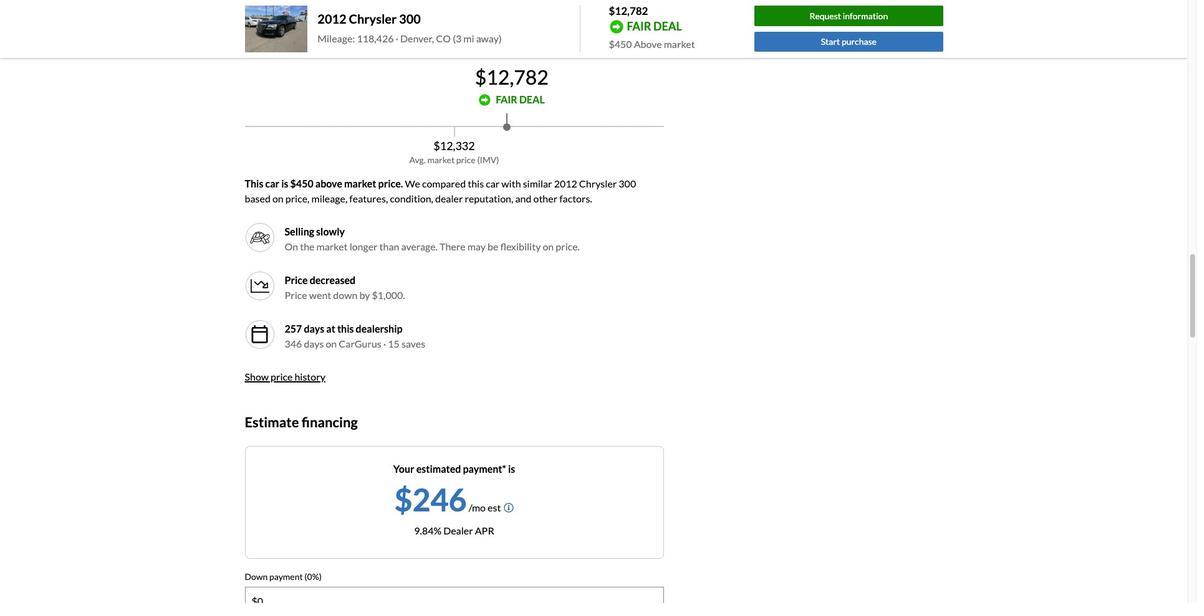 Task type: locate. For each thing, give the bounding box(es) containing it.
is up "price,"
[[281, 178, 288, 190]]

1 vertical spatial $450
[[290, 178, 313, 190]]

price left went
[[285, 289, 307, 301]]

1 vertical spatial 2012
[[554, 178, 577, 190]]

is right payment* on the left bottom of page
[[508, 463, 515, 475]]

days left at
[[304, 323, 324, 335]]

price right show
[[271, 371, 293, 383]]

0 horizontal spatial 2012
[[318, 11, 346, 26]]

1 horizontal spatial chrysler
[[579, 178, 617, 190]]

market inside selling slowly on the market longer than average. there may be flexibility on price.
[[316, 241, 348, 253]]

1 vertical spatial price
[[285, 289, 307, 301]]

2 vertical spatial on
[[326, 338, 337, 350]]

price
[[285, 274, 308, 286], [285, 289, 307, 301]]

1 horizontal spatial ·
[[396, 33, 398, 44]]

1 horizontal spatial $450
[[609, 38, 632, 50]]

0 vertical spatial price
[[456, 155, 476, 165]]

$12,782 up fair
[[475, 65, 549, 89]]

1 vertical spatial on
[[543, 241, 554, 253]]

$12,782
[[609, 4, 648, 17], [475, 65, 549, 89]]

this car is $450 above market price.
[[245, 178, 403, 190]]

· left denver,
[[396, 33, 398, 44]]

2 car from the left
[[486, 178, 500, 190]]

this up the "reputation,"
[[468, 178, 484, 190]]

start
[[821, 36, 840, 47]]

0 vertical spatial chrysler
[[349, 11, 397, 26]]

0 horizontal spatial price
[[271, 371, 293, 383]]

0 vertical spatial 300
[[399, 11, 421, 26]]

1 horizontal spatial $12,782
[[609, 4, 648, 17]]

dealership
[[356, 323, 403, 335]]

price. right flexibility
[[556, 241, 580, 253]]

0 horizontal spatial car
[[265, 178, 279, 190]]

payment
[[269, 571, 303, 582]]

car up the "reputation,"
[[486, 178, 500, 190]]

$246 /mo est
[[394, 481, 501, 518]]

with
[[501, 178, 521, 190]]

deal
[[519, 94, 545, 105]]

2012 up mileage:
[[318, 11, 346, 26]]

on inside selling slowly on the market longer than average. there may be flexibility on price.
[[543, 241, 554, 253]]

257 days at this dealership image
[[245, 320, 275, 350]]

0 vertical spatial $12,782
[[609, 4, 648, 17]]

$450 up "price,"
[[290, 178, 313, 190]]

$12,332 avg. market price (imv)
[[409, 139, 499, 165]]

2012 chrysler 300 mileage: 118,426 · denver, co (3 mi away)
[[318, 11, 502, 44]]

1 vertical spatial is
[[508, 463, 515, 475]]

above
[[634, 38, 662, 50]]

1 price from the top
[[285, 274, 308, 286]]

346
[[285, 338, 302, 350]]

9.84% dealer apr
[[414, 525, 494, 537]]

1 days from the top
[[304, 323, 324, 335]]

condition,
[[390, 193, 433, 205]]

market down slowly
[[316, 241, 348, 253]]

2012 chrysler 300 image
[[245, 5, 308, 52]]

on right flexibility
[[543, 241, 554, 253]]

price.
[[378, 178, 403, 190], [556, 241, 580, 253]]

1 vertical spatial 300
[[619, 178, 636, 190]]

similar
[[523, 178, 552, 190]]

down
[[333, 289, 357, 301]]

0 horizontal spatial is
[[281, 178, 288, 190]]

estimate
[[245, 414, 299, 431]]

1 vertical spatial days
[[304, 338, 324, 350]]

1 horizontal spatial is
[[508, 463, 515, 475]]

this right at
[[337, 323, 354, 335]]

0 vertical spatial price
[[285, 274, 308, 286]]

price
[[456, 155, 476, 165], [271, 371, 293, 383]]

price inside "$12,332 avg. market price (imv)"
[[456, 155, 476, 165]]

dealer
[[443, 525, 473, 537]]

1 horizontal spatial on
[[326, 338, 337, 350]]

by
[[359, 289, 370, 301]]

selling slowly on the market longer than average. there may be flexibility on price.
[[285, 226, 580, 253]]

0 vertical spatial price.
[[378, 178, 403, 190]]

show price history link
[[245, 371, 325, 383]]

0 vertical spatial this
[[468, 178, 484, 190]]

price decreased image
[[245, 271, 275, 301], [250, 276, 270, 296]]

2 horizontal spatial on
[[543, 241, 554, 253]]

1 horizontal spatial 300
[[619, 178, 636, 190]]

1 horizontal spatial this
[[468, 178, 484, 190]]

other
[[533, 193, 557, 205]]

chrysler up 118,426
[[349, 11, 397, 26]]

pricing
[[245, 29, 288, 46]]

1 vertical spatial price
[[271, 371, 293, 383]]

chrysler
[[349, 11, 397, 26], [579, 178, 617, 190]]

$450 down the fair
[[609, 38, 632, 50]]

may
[[467, 241, 486, 253]]

1 horizontal spatial car
[[486, 178, 500, 190]]

start purchase button
[[754, 32, 943, 52]]

co
[[436, 33, 451, 44]]

car right this
[[265, 178, 279, 190]]

0 vertical spatial 2012
[[318, 11, 346, 26]]

and
[[515, 193, 531, 205]]

your
[[393, 463, 414, 475]]

this
[[468, 178, 484, 190], [337, 323, 354, 335]]

is
[[281, 178, 288, 190], [508, 463, 515, 475]]

Down payment (0%) text field
[[245, 588, 663, 604]]

mi
[[463, 33, 474, 44]]

selling
[[285, 226, 314, 238]]

price. left we
[[378, 178, 403, 190]]

price down $12,332
[[456, 155, 476, 165]]

2012 inside "we compared this car with similar 2012 chrysler 300 based on price, mileage, features, condition, dealer reputation, and other factors."
[[554, 178, 577, 190]]

flexibility
[[500, 241, 541, 253]]

2012
[[318, 11, 346, 26], [554, 178, 577, 190]]

dealer
[[435, 193, 463, 205]]

257
[[285, 323, 302, 335]]

information
[[843, 10, 888, 21]]

0 horizontal spatial $12,782
[[475, 65, 549, 89]]

2012 up factors. at left
[[554, 178, 577, 190]]

$450 above market
[[609, 38, 695, 50]]

estimate financing
[[245, 414, 358, 431]]

1 vertical spatial ·
[[383, 338, 386, 350]]

300
[[399, 11, 421, 26], [619, 178, 636, 190]]

· left 15
[[383, 338, 386, 350]]

1 vertical spatial $12,782
[[475, 65, 549, 89]]

this
[[245, 178, 263, 190]]

300 inside 2012 chrysler 300 mileage: 118,426 · denver, co (3 mi away)
[[399, 11, 421, 26]]

0 horizontal spatial price.
[[378, 178, 403, 190]]

0 horizontal spatial chrysler
[[349, 11, 397, 26]]

0 horizontal spatial ·
[[383, 338, 386, 350]]

estimated
[[416, 463, 461, 475]]

1 horizontal spatial price
[[456, 155, 476, 165]]

1 horizontal spatial 2012
[[554, 178, 577, 190]]

denver,
[[400, 33, 434, 44]]

price,
[[285, 193, 310, 205]]

0 vertical spatial days
[[304, 323, 324, 335]]

market down $12,332
[[427, 155, 455, 165]]

1 vertical spatial price.
[[556, 241, 580, 253]]

mileage,
[[311, 193, 347, 205]]

on inside "we compared this car with similar 2012 chrysler 300 based on price, mileage, features, condition, dealer reputation, and other factors."
[[272, 193, 284, 205]]

0 horizontal spatial 300
[[399, 11, 421, 26]]

info circle image
[[504, 503, 514, 513]]

fair deal
[[627, 19, 682, 33]]

0 horizontal spatial on
[[272, 193, 284, 205]]

price down on
[[285, 274, 308, 286]]

chrysler up factors. at left
[[579, 178, 617, 190]]

on down at
[[326, 338, 337, 350]]

car inside "we compared this car with similar 2012 chrysler 300 based on price, mileage, features, condition, dealer reputation, and other factors."
[[486, 178, 500, 190]]

·
[[396, 33, 398, 44], [383, 338, 386, 350]]

saves
[[402, 338, 425, 350]]

0 vertical spatial ·
[[396, 33, 398, 44]]

be
[[488, 241, 498, 253]]

market up features,
[[344, 178, 376, 190]]

days right 346
[[304, 338, 324, 350]]

1 vertical spatial this
[[337, 323, 354, 335]]

request information
[[810, 10, 888, 21]]

1 horizontal spatial price.
[[556, 241, 580, 253]]

selling slowly image
[[245, 223, 275, 253], [250, 228, 270, 248]]

on
[[272, 193, 284, 205], [543, 241, 554, 253], [326, 338, 337, 350]]

on left "price,"
[[272, 193, 284, 205]]

market
[[664, 38, 695, 50], [427, 155, 455, 165], [344, 178, 376, 190], [316, 241, 348, 253]]

$12,782 up the fair
[[609, 4, 648, 17]]

1 vertical spatial chrysler
[[579, 178, 617, 190]]

0 vertical spatial on
[[272, 193, 284, 205]]

0 horizontal spatial this
[[337, 323, 354, 335]]



Task type: describe. For each thing, give the bounding box(es) containing it.
fair
[[627, 19, 651, 33]]

at
[[326, 323, 335, 335]]

reputation,
[[465, 193, 513, 205]]

$1,000.
[[372, 289, 405, 301]]

request
[[810, 10, 841, 21]]

we
[[405, 178, 420, 190]]

9.84%
[[414, 525, 441, 537]]

longer
[[350, 241, 378, 253]]

chrysler inside 2012 chrysler 300 mileage: 118,426 · denver, co (3 mi away)
[[349, 11, 397, 26]]

slowly
[[316, 226, 345, 238]]

118,426
[[357, 33, 394, 44]]

features,
[[349, 193, 388, 205]]

· inside 257 days at this dealership 346 days on cargurus · 15 saves
[[383, 338, 386, 350]]

0 horizontal spatial $450
[[290, 178, 313, 190]]

mileage:
[[318, 33, 355, 44]]

this inside 257 days at this dealership 346 days on cargurus · 15 saves
[[337, 323, 354, 335]]

257 days at this dealership 346 days on cargurus · 15 saves
[[285, 323, 425, 350]]

show
[[245, 371, 269, 383]]

history
[[295, 371, 325, 383]]

15
[[388, 338, 400, 350]]

factors.
[[559, 193, 592, 205]]

$12,782 for $450
[[609, 4, 648, 17]]

300 inside "we compared this car with similar 2012 chrysler 300 based on price, mileage, features, condition, dealer reputation, and other factors."
[[619, 178, 636, 190]]

price. inside selling slowly on the market longer than average. there may be flexibility on price.
[[556, 241, 580, 253]]

(imv)
[[477, 155, 499, 165]]

financing
[[302, 414, 358, 431]]

market inside "$12,332 avg. market price (imv)"
[[427, 155, 455, 165]]

market down deal
[[664, 38, 695, 50]]

· inside 2012 chrysler 300 mileage: 118,426 · denver, co (3 mi away)
[[396, 33, 398, 44]]

fair
[[496, 94, 517, 105]]

than
[[379, 241, 399, 253]]

2012 inside 2012 chrysler 300 mileage: 118,426 · denver, co (3 mi away)
[[318, 11, 346, 26]]

down payment (0%)
[[245, 571, 322, 582]]

cargurus
[[339, 338, 381, 350]]

2 price from the top
[[285, 289, 307, 301]]

fair deal image
[[479, 94, 491, 106]]

start purchase
[[821, 36, 877, 47]]

on inside 257 days at this dealership 346 days on cargurus · 15 saves
[[326, 338, 337, 350]]

on
[[285, 241, 298, 253]]

down
[[245, 571, 268, 582]]

(3
[[453, 33, 462, 44]]

avg.
[[409, 155, 426, 165]]

payment*
[[463, 463, 506, 475]]

above
[[315, 178, 342, 190]]

fair deal
[[496, 94, 545, 105]]

request information button
[[754, 6, 943, 26]]

2 days from the top
[[304, 338, 324, 350]]

purchase
[[842, 36, 877, 47]]

decreased
[[310, 274, 355, 286]]

chrysler inside "we compared this car with similar 2012 chrysler 300 based on price, mileage, features, condition, dealer reputation, and other factors."
[[579, 178, 617, 190]]

$246
[[394, 481, 467, 518]]

0 vertical spatial is
[[281, 178, 288, 190]]

apr
[[475, 525, 494, 537]]

1 car from the left
[[265, 178, 279, 190]]

the
[[300, 241, 315, 253]]

this inside "we compared this car with similar 2012 chrysler 300 based on price, mileage, features, condition, dealer reputation, and other factors."
[[468, 178, 484, 190]]

price decreased price went down by $1,000.
[[285, 274, 405, 301]]

$12,782 for fair deal
[[475, 65, 549, 89]]

based
[[245, 193, 270, 205]]

average.
[[401, 241, 438, 253]]

/mo
[[469, 502, 486, 513]]

est
[[488, 502, 501, 513]]

(0%)
[[304, 571, 322, 582]]

0 vertical spatial $450
[[609, 38, 632, 50]]

we compared this car with similar 2012 chrysler 300 based on price, mileage, features, condition, dealer reputation, and other factors.
[[245, 178, 636, 205]]

show price history
[[245, 371, 325, 383]]

went
[[309, 289, 331, 301]]

there
[[440, 241, 466, 253]]

compared
[[422, 178, 466, 190]]

your estimated payment* is
[[393, 463, 515, 475]]

257 days at this dealership image
[[250, 325, 270, 345]]

away)
[[476, 33, 502, 44]]

$12,332
[[433, 139, 475, 153]]

deal
[[653, 19, 682, 33]]



Task type: vqa. For each thing, say whether or not it's contained in the screenshot.
Great related to Acura
no



